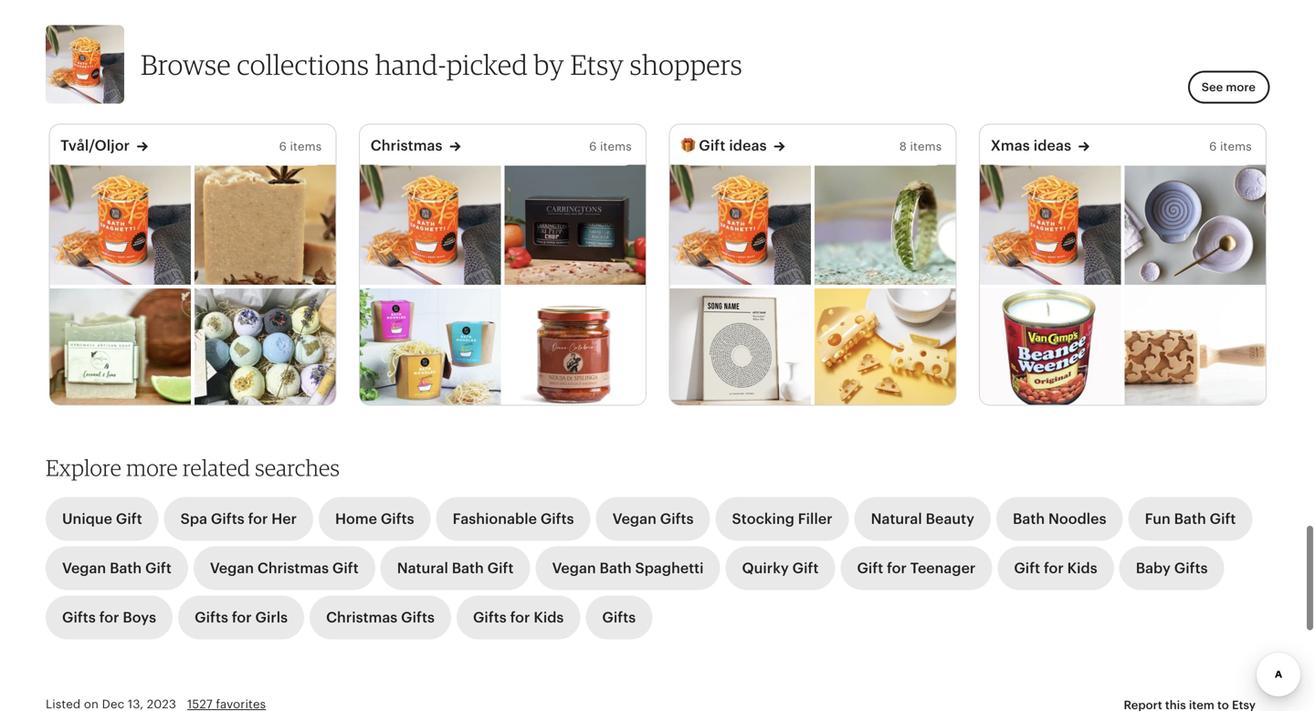 Task type: locate. For each thing, give the bounding box(es) containing it.
1 horizontal spatial ideas
[[1034, 138, 1072, 154]]

unique gift
[[62, 511, 142, 528]]

vegan bath gift link
[[46, 547, 188, 591]]

6 for tvål/oljor
[[279, 140, 287, 153]]

6 items down see more link
[[1209, 140, 1252, 153]]

items down collections
[[290, 140, 322, 153]]

gift right unique
[[116, 511, 142, 528]]

0 vertical spatial christmas
[[371, 138, 443, 154]]

gift inside vegan christmas gift link
[[332, 561, 359, 577]]

6 items left 🎁
[[589, 140, 632, 153]]

bath down fashionable
[[452, 561, 484, 577]]

0 horizontal spatial 6
[[279, 140, 287, 153]]

gift for teenager
[[857, 561, 976, 577]]

1 6 items from the left
[[279, 140, 322, 153]]

vegan up gifts "link"
[[552, 561, 596, 577]]

natural beauty
[[871, 511, 975, 528]]

explore
[[46, 455, 122, 482]]

1 vertical spatial natural
[[397, 561, 448, 577]]

vegan for vegan bath spaghetti
[[552, 561, 596, 577]]

for left boys
[[99, 610, 119, 626]]

kids
[[1067, 561, 1098, 577], [534, 610, 564, 626]]

vegan christmas gift link
[[193, 547, 375, 591]]

2 6 from the left
[[589, 140, 597, 153]]

items for 🎁 gift ideas
[[910, 140, 942, 153]]

gifts for kids
[[473, 610, 564, 626]]

fun bath gift
[[1145, 511, 1236, 528]]

1 vertical spatial kids
[[534, 610, 564, 626]]

more right see
[[1226, 80, 1256, 94]]

girls
[[255, 610, 288, 626]]

1 horizontal spatial kids
[[1067, 561, 1098, 577]]

bath for vegan bath gift
[[110, 561, 142, 577]]

items left 🎁
[[600, 140, 632, 153]]

vegan down unique
[[62, 561, 106, 577]]

more for explore
[[126, 455, 178, 482]]

stocking
[[732, 511, 795, 528]]

6 up anise honey bar soap natural handmade vegan  - artisan zero waste biodegradable face & hand soap - sustainable bathroom | beauty "image"
[[279, 140, 287, 153]]

fashionable gifts
[[453, 511, 574, 528]]

spa
[[181, 511, 207, 528]]

3 6 from the left
[[1209, 140, 1217, 153]]

6
[[279, 140, 287, 153], [589, 140, 597, 153], [1209, 140, 1217, 153]]

for left teenager
[[887, 561, 907, 577]]

1 horizontal spatial 6
[[589, 140, 597, 153]]

spa gifts for her link
[[164, 497, 313, 541]]

6 down see
[[1209, 140, 1217, 153]]

christmas down her
[[258, 561, 329, 577]]

vegan up 'vegan bath spaghetti' link
[[613, 511, 657, 528]]

browse
[[141, 47, 231, 81]]

christmas down the hand-
[[371, 138, 443, 154]]

more left "related"
[[126, 455, 178, 482]]

0 vertical spatial natural
[[871, 511, 922, 528]]

vegan inside vegan christmas gift link
[[210, 561, 254, 577]]

0 horizontal spatial 6 items
[[279, 140, 322, 153]]

3 6 items from the left
[[1209, 140, 1252, 153]]

bath spaghetti - 100% natural and vegan body wash image
[[50, 165, 191, 285], [360, 165, 501, 285], [670, 165, 811, 285], [980, 165, 1121, 285]]

4 items from the left
[[1220, 140, 1252, 153]]

ideas
[[729, 138, 767, 154], [1034, 138, 1072, 154]]

0 horizontal spatial more
[[126, 455, 178, 482]]

8 items
[[899, 140, 942, 153]]

golden retriver - embossing rolling pin for cookies, embossed biscuits, wooden christmas present, mother's day gift, laser engraved image
[[1125, 289, 1266, 409]]

1 bath spaghetti - 100% natural and vegan body wash image from the left
[[50, 165, 191, 285]]

quirky gift link
[[726, 547, 835, 591]]

2 horizontal spatial 6 items
[[1209, 140, 1252, 153]]

anise honey bar soap natural handmade vegan  - artisan zero waste biodegradable face & hand soap - sustainable bathroom | beauty image
[[194, 165, 335, 285]]

0 vertical spatial kids
[[1067, 561, 1098, 577]]

3 bath spaghetti - 100% natural and vegan body wash image from the left
[[670, 165, 811, 285]]

gifts
[[211, 511, 245, 528], [381, 511, 414, 528], [541, 511, 574, 528], [660, 511, 694, 528], [1174, 561, 1208, 577], [62, 610, 96, 626], [195, 610, 228, 626], [401, 610, 435, 626], [473, 610, 507, 626], [602, 610, 636, 626]]

kids left gifts "link"
[[534, 610, 564, 626]]

custom vinyl lyrics print, personalised music poster, customizable music gift, anniversary gift, music gift, wedding song dance, a1/a2/a3/a4 image
[[670, 289, 811, 409]]

for for gift for teenager
[[887, 561, 907, 577]]

natural bath gift
[[397, 561, 514, 577]]

for down bath noodles link
[[1044, 561, 1064, 577]]

1 items from the left
[[290, 140, 322, 153]]

bath up gifts "link"
[[600, 561, 632, 577]]

ideas right 🎁
[[729, 138, 767, 154]]

vegan inside 'vegan bath spaghetti' link
[[552, 561, 596, 577]]

bath
[[1013, 511, 1045, 528], [1174, 511, 1206, 528], [110, 561, 142, 577], [452, 561, 484, 577], [600, 561, 632, 577]]

related
[[183, 455, 250, 482]]

gift right fun
[[1210, 511, 1236, 528]]

quirky
[[742, 561, 789, 577]]

2 vertical spatial christmas
[[326, 610, 398, 626]]

bath noodles - 100% natural and vegan body wash image
[[360, 289, 501, 409]]

natural for natural beauty
[[871, 511, 922, 528]]

6 items down collections
[[279, 140, 322, 153]]

🎁
[[681, 138, 695, 154]]

ideas right xmas
[[1034, 138, 1072, 154]]

vegan for vegan christmas gift
[[210, 561, 254, 577]]

gift right quirky
[[793, 561, 819, 577]]

cute cheese hair claw clip, fun cheese hair accessory, novelty hair clip, unique gift for cheese lovers image
[[815, 289, 956, 409]]

items for tvål/oljor
[[290, 140, 322, 153]]

4 bath spaghetti - 100% natural and vegan body wash image from the left
[[980, 165, 1121, 285]]

1 horizontal spatial natural
[[871, 511, 922, 528]]

home gifts
[[335, 511, 414, 528]]

gift inside gift for teenager link
[[857, 561, 883, 577]]

vegan bath spaghetti
[[552, 561, 704, 577]]

baby
[[1136, 561, 1171, 577]]

0 horizontal spatial natural
[[397, 561, 448, 577]]

etsy
[[570, 47, 624, 81]]

vegan down spa gifts for her
[[210, 561, 254, 577]]

8
[[899, 140, 907, 153]]

christmas for christmas gifts
[[326, 610, 398, 626]]

2 items from the left
[[600, 140, 632, 153]]

6 up christmas chilli cooking gift set, secret santa gift, gift for him, gift for chef, stocking filler gift, christmas table gift, chilli gift image
[[589, 140, 597, 153]]

see
[[1202, 80, 1223, 94]]

3 items from the left
[[910, 140, 942, 153]]

see more
[[1202, 80, 1256, 94]]

bath left noodles
[[1013, 511, 1045, 528]]

gift down home
[[332, 561, 359, 577]]

gift down natural beauty "link"
[[857, 561, 883, 577]]

1 horizontal spatial more
[[1226, 80, 1256, 94]]

gift down bath noodles link
[[1014, 561, 1040, 577]]

gifts for boys
[[62, 610, 156, 626]]

bath spaghetti - 100% natural and vegan body wash image for 🎁 gift ideas
[[670, 165, 811, 285]]

gifts for girls link
[[178, 596, 304, 640]]

for for gifts for girls
[[232, 610, 252, 626]]

natural up gift for teenager link
[[871, 511, 922, 528]]

for left girls at the left bottom of the page
[[232, 610, 252, 626]]

home gifts link
[[319, 497, 431, 541]]

6 items
[[279, 140, 322, 153], [589, 140, 632, 153], [1209, 140, 1252, 153]]

for down natural bath gift
[[510, 610, 530, 626]]

🎁 gift ideas
[[681, 138, 767, 154]]

for
[[248, 511, 268, 528], [887, 561, 907, 577], [1044, 561, 1064, 577], [99, 610, 119, 626], [232, 610, 252, 626], [510, 610, 530, 626]]

fun
[[1145, 511, 1171, 528]]

1 6 from the left
[[279, 140, 287, 153]]

1 horizontal spatial 6 items
[[589, 140, 632, 153]]

2 6 items from the left
[[589, 140, 632, 153]]

spa gifts for her
[[181, 511, 297, 528]]

gifts inside "link"
[[602, 610, 636, 626]]

vegan inside vegan bath gift link
[[62, 561, 106, 577]]

christmas
[[371, 138, 443, 154], [258, 561, 329, 577], [326, 610, 398, 626]]

2 horizontal spatial 6
[[1209, 140, 1217, 153]]

items right 8
[[910, 140, 942, 153]]

items down see more link
[[1220, 140, 1252, 153]]

gift down fashionable
[[487, 561, 514, 577]]

natural bath gift link
[[381, 547, 530, 591]]

stocking filler
[[732, 511, 833, 528]]

6 for xmas ideas
[[1209, 140, 1217, 153]]

natural up christmas gifts
[[397, 561, 448, 577]]

natural inside "link"
[[871, 511, 922, 528]]

vegan inside vegan gifts link
[[613, 511, 657, 528]]

kids down noodles
[[1067, 561, 1098, 577]]

bath spaghetti - 100% natural and vegan body wash image for xmas ideas
[[980, 165, 1121, 285]]

1 vertical spatial more
[[126, 455, 178, 482]]

natural bath bomb box | bath bomb gift set | bath bombs | organic spa gift box | aromatherapy relaxing box | gift for her | gift for him image
[[194, 289, 335, 409]]

christmas right girls at the left bottom of the page
[[326, 610, 398, 626]]

0 horizontal spatial ideas
[[729, 138, 767, 154]]

natural
[[871, 511, 922, 528], [397, 561, 448, 577]]

gift
[[699, 138, 726, 154], [116, 511, 142, 528], [1210, 511, 1236, 528], [145, 561, 172, 577], [332, 561, 359, 577], [487, 561, 514, 577], [793, 561, 819, 577], [857, 561, 883, 577], [1014, 561, 1040, 577]]

0 horizontal spatial kids
[[534, 610, 564, 626]]

bath for fun bath gift
[[1174, 511, 1206, 528]]

2 bath spaghetti - 100% natural and vegan body wash image from the left
[[360, 165, 501, 285]]

0 vertical spatial more
[[1226, 80, 1256, 94]]

bath right fun
[[1174, 511, 1206, 528]]

items
[[290, 140, 322, 153], [600, 140, 632, 153], [910, 140, 942, 153], [1220, 140, 1252, 153]]

gift up boys
[[145, 561, 172, 577]]

6 items for tvål/oljor
[[279, 140, 322, 153]]

bath up boys
[[110, 561, 142, 577]]

vegan
[[613, 511, 657, 528], [62, 561, 106, 577], [210, 561, 254, 577], [552, 561, 596, 577]]

more
[[1226, 80, 1256, 94], [126, 455, 178, 482]]



Task type: describe. For each thing, give the bounding box(es) containing it.
by
[[534, 47, 564, 81]]

home
[[335, 511, 377, 528]]

6 for christmas
[[589, 140, 597, 153]]

2 ideas from the left
[[1034, 138, 1072, 154]]

real fern resin ring birch bark ring wood resin ring nature resin ring delicate ring green ring rustic ring eco friendly forest jewelry image
[[815, 165, 956, 285]]

vegan for vegan gifts
[[613, 511, 657, 528]]

1 ideas from the left
[[729, 138, 767, 154]]

natural for natural bath gift
[[397, 561, 448, 577]]

bath spaghetti - 100% natural and vegan body wash image for christmas
[[360, 165, 501, 285]]

christmas gifts link
[[310, 596, 451, 640]]

kids for gift for kids
[[1067, 561, 1098, 577]]

xmas ideas
[[991, 138, 1072, 154]]

organic coconut milk natural handmade soap bar - artisan zero waste biodegradable body & hand soap - sustainable beauty - skin care image
[[50, 289, 191, 409]]

gift right 🎁
[[699, 138, 726, 154]]

fashionable
[[453, 511, 537, 528]]

gift for kids
[[1014, 561, 1098, 577]]

xmas
[[991, 138, 1030, 154]]

gift for teenager link
[[841, 547, 992, 591]]

nduja di spilinga - spicy spreadable italian sausage (180g - 6.35 oz) | italian artisan gourmet food | made in italy by donna calabria image
[[504, 289, 646, 409]]

searches
[[255, 455, 340, 482]]

bath for natural bath gift
[[452, 561, 484, 577]]

hand-
[[375, 47, 447, 81]]

browse collections hand-picked by etsy shoppers
[[141, 47, 743, 81]]

see more link
[[1188, 71, 1270, 104]]

vegan bath spaghetti link
[[536, 547, 720, 591]]

quirky gift
[[742, 561, 819, 577]]

boys
[[123, 610, 156, 626]]

gift inside unique gift link
[[116, 511, 142, 528]]

baby gifts
[[1136, 561, 1208, 577]]

tvål/oljor
[[61, 138, 130, 154]]

for for gifts for boys
[[99, 610, 119, 626]]

gift inside natural bath gift link
[[487, 561, 514, 577]]

gift inside vegan bath gift link
[[145, 561, 172, 577]]

items for christmas
[[600, 140, 632, 153]]

noodles
[[1049, 511, 1107, 528]]

fun bath gift link
[[1129, 497, 1253, 541]]

baby gifts link
[[1120, 547, 1225, 591]]

spaghetti
[[635, 561, 704, 577]]

her
[[272, 511, 297, 528]]

filler
[[798, 511, 833, 528]]

fashionable gifts link
[[436, 497, 591, 541]]

collections
[[237, 47, 369, 81]]

for for gifts for kids
[[510, 610, 530, 626]]

items for xmas ideas
[[1220, 140, 1252, 153]]

christmas chilli cooking gift set, secret santa gift, gift for him, gift for chef, stocking filler gift, christmas table gift, chilli gift image
[[504, 165, 646, 285]]

6 items for christmas
[[589, 140, 632, 153]]

gift inside "quirky gift" link
[[793, 561, 819, 577]]

picked
[[447, 47, 528, 81]]

bath noodles
[[1013, 511, 1107, 528]]

gifts for girls
[[195, 610, 288, 626]]

kids for gifts for kids
[[534, 610, 564, 626]]

gifts for kids link
[[457, 596, 580, 640]]

gift for kids link
[[998, 547, 1114, 591]]

explore more related searches
[[46, 455, 340, 482]]

christmas for christmas
[[371, 138, 443, 154]]

more for see
[[1226, 80, 1256, 94]]

gift inside fun bath gift link
[[1210, 511, 1236, 528]]

vegan bath gift
[[62, 561, 172, 577]]

gift inside gift for kids link
[[1014, 561, 1040, 577]]

gifts for boys link
[[46, 596, 173, 640]]

6 items for xmas ideas
[[1209, 140, 1252, 153]]

stocking filler link
[[716, 497, 849, 541]]

vegan christmas gift
[[210, 561, 359, 577]]

unique
[[62, 511, 112, 528]]

natural beauty link
[[855, 497, 991, 541]]

bath spaghetti - 100% natural and vegan body wash image for tvål/oljor
[[50, 165, 191, 285]]

christmas gifts
[[326, 610, 435, 626]]

beanee weenee can candle gag gift for dad boyfriend brother groomsman eco friendly soy wax candle funny gift upcycled soy candles handmade image
[[980, 289, 1121, 409]]

teenager
[[910, 561, 976, 577]]

vegan for vegan bath gift
[[62, 561, 106, 577]]

1 vertical spatial christmas
[[258, 561, 329, 577]]

vegan gifts
[[613, 511, 694, 528]]

unique gift link
[[46, 497, 159, 541]]

for for gift for kids
[[1044, 561, 1064, 577]]

gifts link
[[586, 596, 652, 640]]

vegan gifts link
[[596, 497, 710, 541]]

shoppers
[[630, 47, 743, 81]]

bath noodles link
[[997, 497, 1123, 541]]

for left her
[[248, 511, 268, 528]]

beauty
[[926, 511, 975, 528]]

kitchen spoon rest ceramic cooking gift personalized kitchen organization kitchen tool pottery spoon holder new home gift | made to order image
[[1125, 165, 1266, 285]]

bath for vegan bath spaghetti
[[600, 561, 632, 577]]



Task type: vqa. For each thing, say whether or not it's contained in the screenshot.
"for" within Gifts for Boys link
yes



